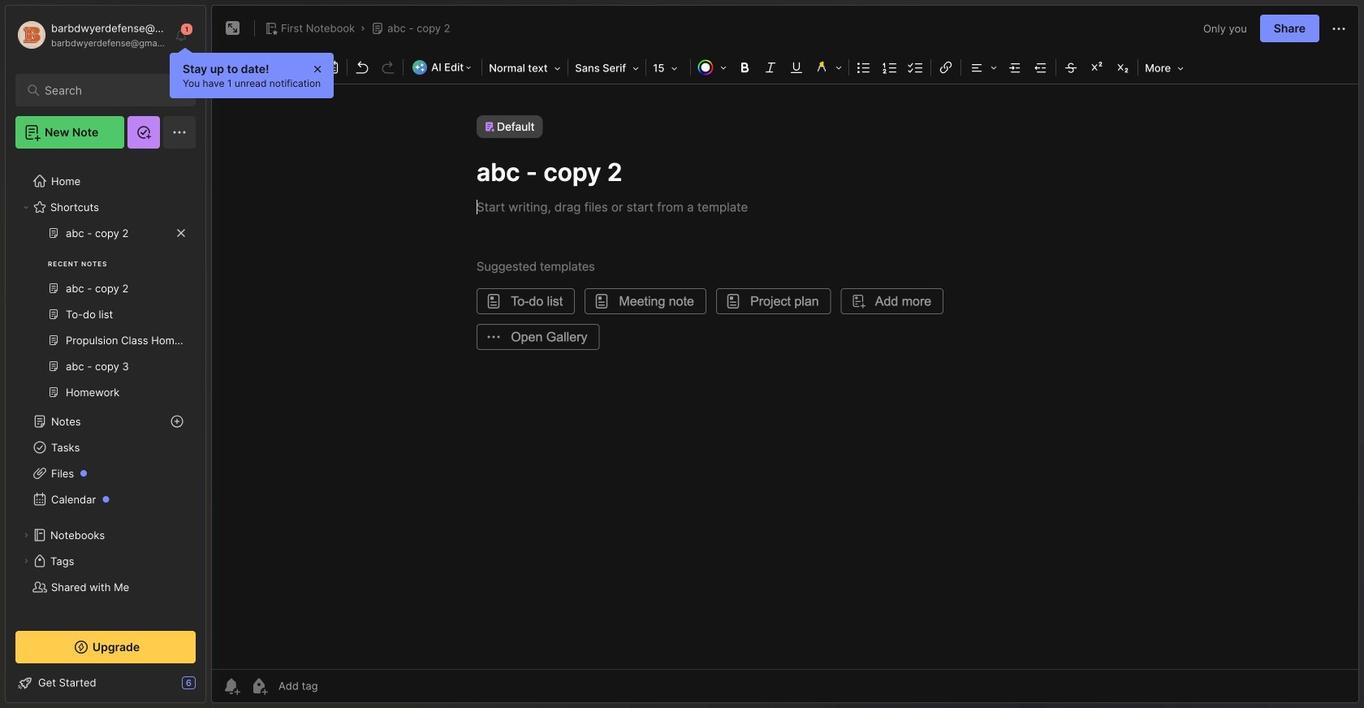 Task type: vqa. For each thing, say whether or not it's contained in the screenshot.
More actions icon for –
no



Task type: locate. For each thing, give the bounding box(es) containing it.
main element
[[0, 0, 211, 708]]

none search field inside main element
[[45, 80, 174, 100]]

Alignment field
[[964, 56, 1003, 79]]

expand tags image
[[21, 556, 31, 566]]

calendar event image
[[321, 56, 344, 79]]

group
[[15, 220, 196, 415]]

task image
[[295, 56, 318, 79]]

More actions field
[[1330, 18, 1349, 39]]

checklist image
[[905, 56, 928, 79]]

Help and Learning task checklist field
[[6, 670, 206, 696]]

add a reminder image
[[222, 677, 241, 696]]

undo image
[[351, 56, 374, 79]]

None search field
[[45, 80, 174, 100]]

subscript image
[[1112, 56, 1135, 79]]

note window element
[[211, 5, 1360, 708]]

Font color field
[[693, 56, 732, 79]]

tree
[[6, 158, 206, 636]]

bold image
[[734, 56, 756, 79]]

insert image
[[222, 57, 293, 78]]

bulleted list image
[[853, 56, 876, 79]]

add tag image
[[249, 677, 269, 696]]

expand note image
[[223, 19, 243, 38]]

group inside tree
[[15, 220, 196, 415]]

more actions image
[[1330, 19, 1349, 39]]

tooltip
[[170, 47, 334, 98]]

Search text field
[[45, 83, 174, 98]]



Task type: describe. For each thing, give the bounding box(es) containing it.
italic image
[[760, 56, 782, 79]]

Font family field
[[570, 57, 644, 80]]

Heading level field
[[484, 57, 566, 80]]

Font size field
[[648, 57, 689, 80]]

Add tag field
[[277, 679, 399, 693]]

strikethrough image
[[1060, 56, 1083, 79]]

More field
[[1141, 57, 1189, 80]]

outdent image
[[1030, 56, 1053, 79]]

insert link image
[[935, 56, 958, 79]]

expand notebooks image
[[21, 530, 31, 540]]

click to collapse image
[[205, 678, 217, 698]]

Account field
[[15, 19, 166, 51]]

superscript image
[[1086, 56, 1109, 79]]

Note Editor text field
[[212, 84, 1359, 669]]

Highlight field
[[810, 56, 847, 79]]

underline image
[[786, 56, 808, 79]]

indent image
[[1004, 56, 1027, 79]]

tree inside main element
[[6, 158, 206, 636]]

numbered list image
[[879, 56, 902, 79]]



